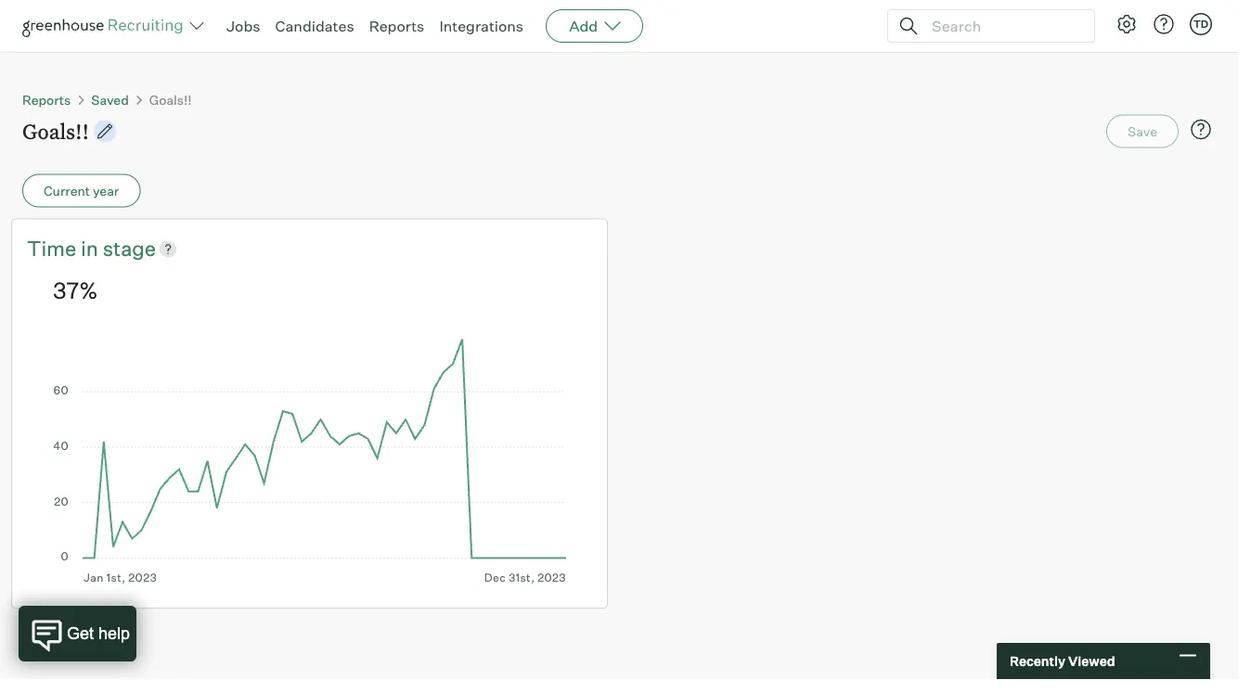 Task type: describe. For each thing, give the bounding box(es) containing it.
recently viewed
[[1010, 653, 1115, 670]]

configure image
[[1116, 13, 1138, 35]]

time
[[27, 236, 76, 261]]

recently
[[1010, 653, 1065, 670]]

37%
[[53, 276, 98, 304]]

saved link
[[91, 91, 129, 108]]

0 horizontal spatial goals!!
[[22, 117, 89, 145]]

saved
[[91, 91, 129, 108]]

0 vertical spatial reports link
[[369, 17, 424, 35]]

goals!! link
[[149, 91, 192, 108]]

xychart image
[[53, 333, 566, 584]]

greenhouse recruiting image
[[22, 15, 189, 37]]

current year
[[44, 182, 119, 199]]

td button
[[1186, 9, 1216, 39]]

faq image
[[1190, 118, 1212, 141]]

add button
[[546, 9, 643, 43]]

year
[[93, 182, 119, 199]]



Task type: vqa. For each thing, say whether or not it's contained in the screenshot.
'in'
yes



Task type: locate. For each thing, give the bounding box(es) containing it.
0 horizontal spatial reports link
[[22, 91, 71, 108]]

1 vertical spatial reports link
[[22, 91, 71, 108]]

1 horizontal spatial reports link
[[369, 17, 424, 35]]

in
[[81, 236, 98, 261]]

reports link left saved
[[22, 91, 71, 108]]

stage link
[[103, 234, 156, 263]]

1 horizontal spatial goals!!
[[149, 91, 192, 108]]

integrations
[[439, 17, 524, 35]]

reports link right candidates
[[369, 17, 424, 35]]

1 vertical spatial goals!!
[[22, 117, 89, 145]]

td button
[[1190, 13, 1212, 35]]

reports left saved
[[22, 91, 71, 108]]

0 vertical spatial reports
[[369, 17, 424, 35]]

jobs
[[226, 17, 260, 35]]

in link
[[81, 234, 103, 263]]

stage
[[103, 236, 156, 261]]

current year button
[[22, 174, 140, 207]]

viewed
[[1068, 653, 1115, 670]]

add
[[569, 17, 598, 35]]

time link
[[27, 234, 81, 263]]

Search text field
[[927, 13, 1078, 39]]

0 horizontal spatial reports
[[22, 91, 71, 108]]

0 vertical spatial goals!!
[[149, 91, 192, 108]]

reports link
[[369, 17, 424, 35], [22, 91, 71, 108]]

current
[[44, 182, 90, 199]]

goals!! right saved
[[149, 91, 192, 108]]

1 horizontal spatial reports
[[369, 17, 424, 35]]

candidates link
[[275, 17, 354, 35]]

reports right candidates
[[369, 17, 424, 35]]

integrations link
[[439, 17, 524, 35]]

edit image
[[96, 122, 114, 141]]

1 vertical spatial reports
[[22, 91, 71, 108]]

goals!! left edit icon on the top of the page
[[22, 117, 89, 145]]

jobs link
[[226, 17, 260, 35]]

time in
[[27, 236, 103, 261]]

reports
[[369, 17, 424, 35], [22, 91, 71, 108]]

td
[[1193, 18, 1209, 30]]

candidates
[[275, 17, 354, 35]]

goals!!
[[149, 91, 192, 108], [22, 117, 89, 145]]



